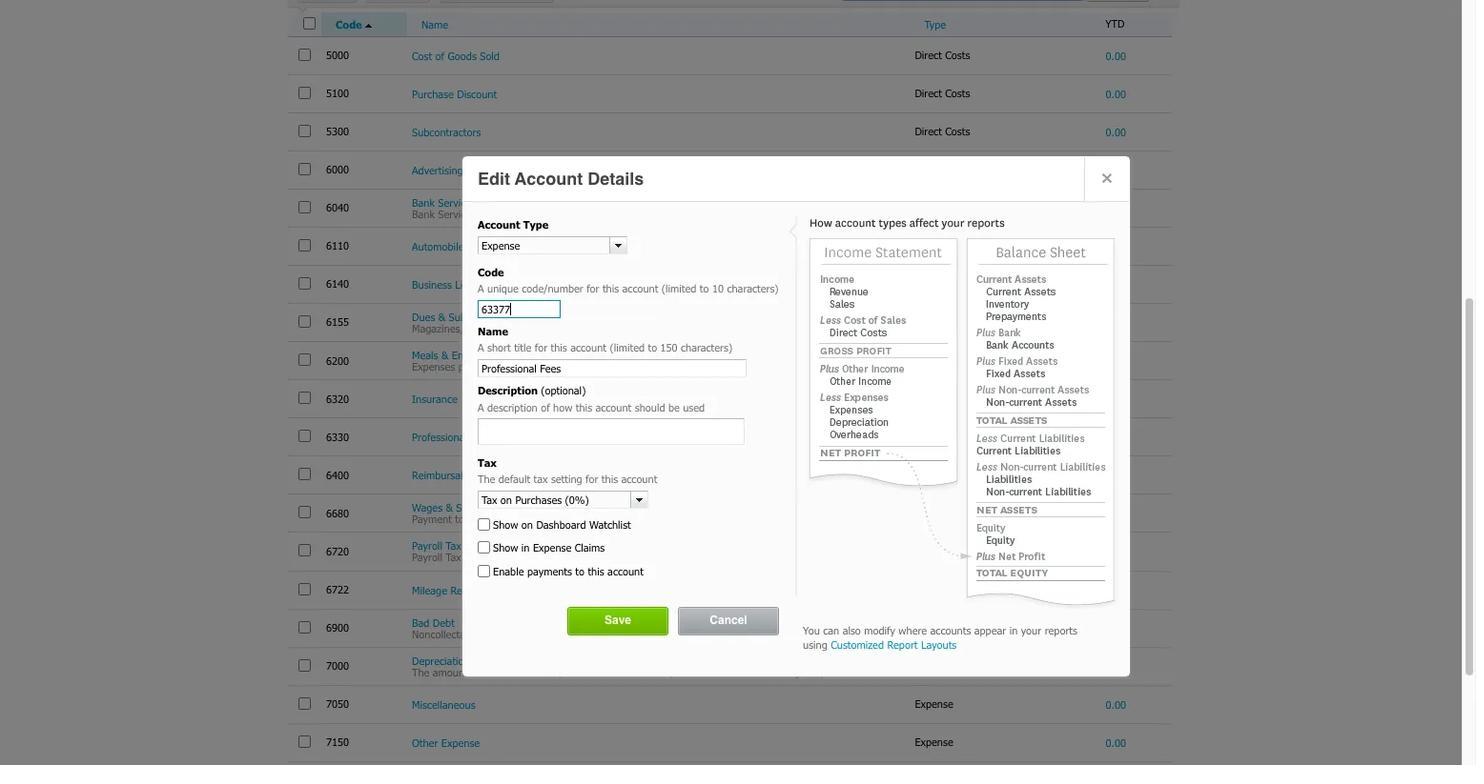 Task type: vqa. For each thing, say whether or not it's contained in the screenshot.
Quotes at the left top
no



Task type: describe. For each thing, give the bounding box(es) containing it.
code a unique code/number for this account (limited to 10 characters)
[[478, 266, 779, 295]]

useful
[[625, 666, 653, 679]]

account inside description (optional) a description of how this account should be used
[[595, 401, 632, 413]]

have
[[606, 628, 628, 640]]

reimbursable expense
[[412, 469, 516, 482]]

accounts inside the "bad debt noncollectable accounts receivable which have been written off."
[[482, 628, 523, 640]]

depreciation link
[[412, 655, 470, 667]]

costs for discount
[[945, 87, 970, 99]]

3 direct costs from the top
[[915, 125, 973, 137]]

magazines,
[[412, 322, 463, 335]]

where
[[899, 624, 927, 637]]

of inside description (optional) a description of how this account should be used
[[541, 401, 550, 413]]

Show on Dashboard Watchlist checkbox
[[478, 519, 490, 531]]

0.00 for professional fees
[[1106, 431, 1126, 444]]

0.00 for cost of goods sold
[[1106, 49, 1126, 62]]

8 0.00 link from the top
[[1106, 355, 1126, 367]]

advertising
[[412, 164, 463, 176]]

etc
[[558, 322, 572, 335]]

how
[[553, 401, 572, 413]]

1 vertical spatial account
[[478, 218, 520, 231]]

0 vertical spatial of
[[435, 49, 444, 62]]

0.00 link for reimbursable expense
[[1106, 469, 1126, 482]]

the inside meals & entertainment expenses paid by company for the business but are not deductable for income tax purposes.
[[556, 361, 571, 373]]

0.00 for advertising
[[1106, 164, 1126, 176]]

amount
[[433, 666, 468, 679]]

0.00 for purchase discount
[[1106, 87, 1126, 100]]

dues & subscriptions link
[[412, 311, 510, 323]]

tax the default tax setting for this account
[[478, 457, 657, 486]]

debt
[[433, 617, 455, 629]]

code for code
[[336, 18, 362, 30]]

expenses
[[412, 361, 455, 373]]

characters) for a short title for this account (limited to 150 characters)
[[681, 342, 732, 354]]

type link
[[924, 18, 946, 30]]

professional fees link
[[412, 431, 491, 444]]

you can also modify where accounts appear in your reports using
[[803, 624, 1077, 651]]

cost of goods sold
[[412, 49, 500, 62]]

3 direct from the top
[[915, 125, 942, 137]]

subcontractors link
[[412, 125, 481, 138]]

this down claims
[[588, 565, 604, 577]]

& right "license"
[[492, 278, 499, 291]]

claims
[[575, 542, 605, 554]]

tax inside tax the default tax setting for this account
[[534, 473, 548, 486]]

meals
[[412, 349, 438, 361]]

(optional)
[[541, 384, 586, 397]]

0 horizontal spatial type
[[523, 218, 549, 231]]

depreciation
[[412, 655, 470, 667]]

cost of goods sold link
[[412, 49, 500, 62]]

(based
[[558, 666, 589, 679]]

0.00 link for insurance
[[1106, 393, 1126, 405]]

income
[[742, 361, 775, 373]]

2 service from the top
[[438, 208, 471, 220]]

7 0.00 link from the top
[[1106, 316, 1126, 329]]

code link
[[336, 18, 402, 33]]

reports
[[1045, 624, 1077, 637]]

bad debt link
[[412, 617, 455, 629]]

& for entertainment
[[441, 349, 448, 361]]

professional
[[412, 431, 467, 444]]

advertising link
[[412, 164, 463, 176]]

5 0.00 from the top
[[1106, 202, 1126, 214]]

insurance
[[412, 393, 457, 405]]

deductable
[[672, 361, 723, 373]]

on inside depreciation the amount of the asset's cost (based on the useful life) that was consumed during the period
[[592, 666, 604, 679]]

6000
[[326, 163, 352, 176]]

exchange
[[531, 513, 575, 526]]

show for show on dashboard watchlist
[[493, 519, 518, 531]]

1 payroll from the top
[[412, 540, 442, 552]]

8 0.00 from the top
[[1106, 316, 1126, 329]]

10
[[712, 282, 724, 295]]

bodies
[[525, 322, 555, 335]]

payroll tax expense payroll tax expense
[[412, 540, 503, 564]]

6722
[[326, 584, 352, 596]]

0 horizontal spatial on
[[521, 519, 533, 531]]

code for code a unique code/number for this account (limited to 10 characters)
[[478, 266, 504, 278]]

0.00 for insurance
[[1106, 393, 1126, 405]]

7050
[[326, 698, 352, 711]]

2 payroll from the top
[[412, 552, 442, 564]]

entertainment
[[452, 349, 517, 361]]

for inside wages & salaries payment to employees in exchange for their resources
[[579, 513, 591, 526]]

was
[[699, 666, 717, 679]]

mileage reimbursement link
[[412, 584, 523, 596]]

6680
[[326, 507, 352, 519]]

insurance link
[[412, 393, 457, 405]]

account inside the code a unique code/number for this account (limited to 10 characters)
[[622, 282, 658, 295]]

life)
[[656, 666, 674, 679]]

tax inside meals & entertainment expenses paid by company for the business but are not deductable for income tax purposes.
[[778, 361, 792, 373]]

the for the amount of the asset's cost (based on the useful life) that was consumed during the period
[[412, 666, 429, 679]]

for inside tax the default tax setting for this account
[[586, 473, 598, 486]]

layouts
[[921, 639, 957, 651]]

their
[[595, 513, 616, 526]]

a for a unique code/number for this account (limited to 10 characters)
[[478, 282, 484, 295]]

of inside depreciation the amount of the asset's cost (based on the useful life) that was consumed during the period
[[471, 666, 480, 679]]

0.00 for other expense
[[1106, 737, 1126, 749]]

0.00 link for mileage reimbursement
[[1106, 584, 1126, 596]]

but
[[617, 361, 632, 373]]

direct for discount
[[915, 87, 942, 99]]

0.00 link for cost of goods sold
[[1106, 49, 1126, 62]]

the left asset's
[[484, 666, 498, 679]]

7150
[[326, 736, 352, 749]]

which
[[576, 628, 602, 640]]

purposes.
[[796, 361, 841, 373]]

0.00 link for business license & fees
[[1106, 278, 1126, 291]]

12 0.00 link from the top
[[1106, 507, 1126, 520]]

1 service from the top
[[438, 196, 471, 208]]

6110
[[326, 240, 352, 252]]

discount
[[457, 87, 497, 100]]

for left income
[[726, 361, 739, 373]]

period
[[821, 666, 850, 679]]

bank service charges link
[[412, 196, 512, 208]]

during
[[770, 666, 800, 679]]

accounts inside you can also modify where accounts appear in your reports using
[[930, 624, 971, 637]]

save
[[605, 614, 631, 627]]

modify
[[864, 624, 895, 637]]

13 0.00 from the top
[[1106, 507, 1126, 520]]

meals & entertainment link
[[412, 349, 517, 361]]

Enable payments to this account checkbox
[[478, 565, 490, 577]]

your
[[1021, 624, 1041, 637]]

asset's
[[502, 666, 532, 679]]

purchase
[[412, 87, 454, 100]]

(limited for 10
[[662, 282, 696, 295]]

this inside the code a unique code/number for this account (limited to 10 characters)
[[603, 282, 619, 295]]

0.00 link for purchase discount
[[1106, 87, 1126, 100]]

mileage
[[412, 584, 447, 596]]

6155
[[326, 316, 352, 328]]

not
[[654, 361, 669, 373]]

0.00 link for professional fees
[[1106, 431, 1126, 444]]

5000
[[326, 49, 352, 61]]

description
[[487, 401, 538, 413]]



Task type: locate. For each thing, give the bounding box(es) containing it.
save button
[[568, 608, 667, 635]]

name up cost
[[421, 18, 448, 30]]

account type
[[478, 218, 549, 231]]

(limited up "but"
[[610, 342, 645, 354]]

0 horizontal spatial the
[[412, 666, 429, 679]]

account inside tax the default tax setting for this account
[[621, 473, 657, 486]]

1 0.00 link from the top
[[1106, 49, 1126, 62]]

2 vertical spatial of
[[471, 666, 480, 679]]

7 0.00 from the top
[[1106, 278, 1126, 291]]

0 horizontal spatial accounts
[[482, 628, 523, 640]]

business license & fees
[[412, 278, 524, 291]]

bank
[[412, 196, 435, 208], [412, 208, 435, 220]]

payroll down payment
[[412, 540, 442, 552]]

6200
[[326, 354, 352, 367]]

2 direct from the top
[[915, 87, 942, 99]]

code
[[336, 18, 362, 30], [478, 266, 504, 278]]

this inside name a short title for this account (limited to 150 characters)
[[551, 342, 567, 354]]

can
[[823, 624, 839, 637]]

1 horizontal spatial fees
[[503, 278, 524, 291]]

0 horizontal spatial tax
[[534, 473, 548, 486]]

code up unique
[[478, 266, 504, 278]]

17 0.00 from the top
[[1106, 737, 1126, 749]]

6720
[[326, 545, 352, 558]]

name up short
[[478, 325, 508, 337]]

& inside 'dues & subscriptions magazines, professional bodies etc'
[[438, 311, 445, 323]]

6140
[[326, 278, 352, 290]]

None text field
[[843, 0, 1084, 1], [478, 300, 561, 318], [479, 492, 630, 508], [843, 0, 1084, 1], [478, 300, 561, 318], [479, 492, 630, 508]]

0.00 for mileage reimbursement
[[1106, 584, 1126, 596]]

10 0.00 from the top
[[1106, 393, 1126, 405]]

(limited for 150
[[610, 342, 645, 354]]

bank up automobile
[[412, 208, 435, 220]]

automobile expense link
[[412, 240, 506, 252]]

None checkbox
[[298, 48, 311, 61], [298, 86, 311, 99], [298, 124, 311, 137], [298, 163, 311, 175], [298, 277, 311, 290], [298, 354, 311, 366], [298, 392, 311, 404], [298, 583, 311, 595], [298, 621, 311, 634], [298, 48, 311, 61], [298, 86, 311, 99], [298, 124, 311, 137], [298, 163, 311, 175], [298, 277, 311, 290], [298, 354, 311, 366], [298, 392, 311, 404], [298, 583, 311, 595], [298, 621, 311, 634]]

4 0.00 from the top
[[1106, 164, 1126, 176]]

sold
[[480, 49, 500, 62]]

9 0.00 from the top
[[1106, 355, 1126, 367]]

0 vertical spatial fees
[[503, 278, 524, 291]]

description (optional) a description of how this account should be used
[[478, 384, 705, 413]]

0.00 link for automobile expense
[[1106, 240, 1126, 252]]

& inside meals & entertainment expenses paid by company for the business but are not deductable for income tax purposes.
[[441, 349, 448, 361]]

1 vertical spatial (limited
[[610, 342, 645, 354]]

13 0.00 link from the top
[[1106, 546, 1126, 558]]

1 vertical spatial on
[[592, 666, 604, 679]]

1 vertical spatial direct
[[915, 87, 942, 99]]

cost
[[536, 666, 554, 679]]

2 vertical spatial in
[[1009, 624, 1018, 637]]

name a short title for this account (limited to 150 characters)
[[478, 325, 732, 354]]

accounts up asset's
[[482, 628, 523, 640]]

0 vertical spatial account
[[515, 169, 583, 189]]

5100
[[326, 87, 352, 99]]

you
[[803, 624, 820, 637]]

0 vertical spatial tax
[[778, 361, 792, 373]]

0 vertical spatial on
[[521, 519, 533, 531]]

wages & salaries link
[[412, 502, 492, 514]]

be
[[668, 401, 680, 413]]

1 horizontal spatial on
[[592, 666, 604, 679]]

name for name
[[421, 18, 448, 30]]

a left description
[[478, 401, 484, 413]]

1 vertical spatial in
[[521, 542, 530, 554]]

0 vertical spatial name
[[421, 18, 448, 30]]

default
[[498, 473, 530, 486]]

1 horizontal spatial tax
[[778, 361, 792, 373]]

characters) up deductable on the top left of the page
[[681, 342, 732, 354]]

show for show in expense claims
[[493, 542, 518, 554]]

in left 'your'
[[1009, 624, 1018, 637]]

watchlist
[[589, 519, 631, 531]]

0.00 link for subcontractors
[[1106, 125, 1126, 138]]

0.00 for subcontractors
[[1106, 125, 1126, 138]]

miscellaneous link
[[412, 699, 475, 711]]

2 horizontal spatial of
[[541, 401, 550, 413]]

6 0.00 from the top
[[1106, 240, 1126, 252]]

0 vertical spatial direct costs
[[915, 49, 973, 61]]

paid
[[458, 361, 478, 373]]

characters) for a unique code/number for this account (limited to 10 characters)
[[727, 282, 779, 295]]

professional fees
[[412, 431, 491, 444]]

0 vertical spatial characters)
[[727, 282, 779, 295]]

0 vertical spatial the
[[478, 473, 495, 486]]

on right (based
[[592, 666, 604, 679]]

for inside the code a unique code/number for this account (limited to 10 characters)
[[587, 282, 599, 295]]

should
[[635, 401, 665, 413]]

account up business
[[570, 342, 606, 354]]

0.00 for business license & fees
[[1106, 278, 1126, 291]]

on
[[521, 519, 533, 531], [592, 666, 604, 679]]

1 horizontal spatial (limited
[[662, 282, 696, 295]]

2 vertical spatial costs
[[945, 125, 970, 137]]

0 vertical spatial type
[[924, 18, 946, 30]]

0 horizontal spatial fees
[[470, 431, 491, 444]]

0.00 for reimbursable expense
[[1106, 469, 1126, 482]]

edit account details
[[478, 169, 644, 189]]

1 horizontal spatial type
[[924, 18, 946, 30]]

0 vertical spatial (limited
[[662, 282, 696, 295]]

1 bank from the top
[[412, 196, 435, 208]]

2 vertical spatial direct costs
[[915, 125, 973, 137]]

15 0.00 from the top
[[1106, 584, 1126, 596]]

& right wages
[[446, 502, 453, 514]]

3 0.00 link from the top
[[1106, 125, 1126, 138]]

bad
[[412, 617, 429, 629]]

payments
[[527, 565, 572, 577]]

in left 'exchange'
[[520, 513, 528, 526]]

a inside description (optional) a description of how this account should be used
[[478, 401, 484, 413]]

for left their
[[579, 513, 591, 526]]

0 horizontal spatial code
[[336, 18, 362, 30]]

1 direct from the top
[[915, 49, 942, 61]]

5 0.00 link from the top
[[1106, 240, 1126, 252]]

& right dues at the left of page
[[438, 311, 445, 323]]

account
[[622, 282, 658, 295], [570, 342, 606, 354], [595, 401, 632, 413], [621, 473, 657, 486], [608, 565, 644, 577]]

0.00 link for other expense
[[1106, 737, 1126, 749]]

to left 150
[[648, 342, 657, 354]]

16 0.00 link from the top
[[1106, 737, 1126, 749]]

account
[[515, 169, 583, 189], [478, 218, 520, 231]]

to left 10
[[700, 282, 709, 295]]

& for salaries
[[446, 502, 453, 514]]

0 vertical spatial a
[[478, 282, 484, 295]]

in up the enable
[[521, 542, 530, 554]]

consumed
[[720, 666, 767, 679]]

0.00 for miscellaneous
[[1106, 699, 1126, 711]]

the inside depreciation the amount of the asset's cost (based on the useful life) that was consumed during the period
[[412, 666, 429, 679]]

show right show on dashboard watchlist option on the bottom of the page
[[493, 519, 518, 531]]

of right cost
[[435, 49, 444, 62]]

fees right "license"
[[503, 278, 524, 291]]

goods
[[448, 49, 477, 62]]

the for the default tax setting for this account
[[478, 473, 495, 486]]

a for a short title for this account (limited to 150 characters)
[[478, 342, 484, 354]]

tax left setting
[[534, 473, 548, 486]]

purchase discount link
[[412, 87, 497, 100]]

image of account type hierarchy image
[[789, 216, 1120, 609]]

0 horizontal spatial (limited
[[610, 342, 645, 354]]

1 vertical spatial name
[[478, 325, 508, 337]]

direct costs for of
[[915, 49, 973, 61]]

(limited inside name a short title for this account (limited to 150 characters)
[[610, 342, 645, 354]]

name for name a short title for this account (limited to 150 characters)
[[478, 325, 508, 337]]

1 horizontal spatial accounts
[[930, 624, 971, 637]]

the inside tax the default tax setting for this account
[[478, 473, 495, 486]]

dues
[[412, 311, 435, 323]]

this inside tax the default tax setting for this account
[[602, 473, 618, 486]]

3 a from the top
[[478, 401, 484, 413]]

other
[[412, 737, 438, 749]]

by
[[481, 361, 492, 373]]

4 0.00 link from the top
[[1106, 164, 1126, 176]]

this inside description (optional) a description of how this account should be used
[[576, 401, 592, 413]]

15 0.00 link from the top
[[1106, 699, 1126, 711]]

other expense link
[[412, 737, 480, 749]]

bank service charges bank service charges
[[412, 196, 512, 220]]

1 vertical spatial a
[[478, 342, 484, 354]]

automobile
[[412, 240, 464, 252]]

& right the meals
[[441, 349, 448, 361]]

payroll
[[412, 540, 442, 552], [412, 552, 442, 564]]

this down etc
[[551, 342, 567, 354]]

0 vertical spatial in
[[520, 513, 528, 526]]

customized
[[831, 639, 884, 651]]

wages & salaries payment to employees in exchange for their resources
[[412, 502, 663, 526]]

2 bank from the top
[[412, 208, 435, 220]]

subscriptions
[[449, 311, 510, 323]]

setting
[[551, 473, 582, 486]]

0 vertical spatial costs
[[945, 49, 970, 61]]

salaries
[[456, 502, 492, 514]]

0 vertical spatial show
[[493, 519, 518, 531]]

for inside name a short title for this account (limited to 150 characters)
[[535, 342, 547, 354]]

in inside wages & salaries payment to employees in exchange for their resources
[[520, 513, 528, 526]]

12 0.00 from the top
[[1106, 469, 1126, 482]]

1 vertical spatial costs
[[945, 87, 970, 99]]

the up (optional)
[[556, 361, 571, 373]]

tax right income
[[778, 361, 792, 373]]

fees
[[503, 278, 524, 291], [470, 431, 491, 444]]

fees right professional
[[470, 431, 491, 444]]

to down claims
[[575, 565, 585, 577]]

the left period
[[803, 666, 818, 679]]

account up the resources at the left of the page
[[621, 473, 657, 486]]

2 vertical spatial a
[[478, 401, 484, 413]]

details
[[588, 169, 644, 189]]

characters) inside name a short title for this account (limited to 150 characters)
[[681, 342, 732, 354]]

on up show in expense claims
[[521, 519, 533, 531]]

3 costs from the top
[[945, 125, 970, 137]]

a left short
[[478, 342, 484, 354]]

account down 'bank service charges' link
[[478, 218, 520, 231]]

0 vertical spatial direct
[[915, 49, 942, 61]]

for up (optional)
[[540, 361, 553, 373]]

0.00 link for advertising
[[1106, 164, 1126, 176]]

2 a from the top
[[478, 342, 484, 354]]

3 0.00 from the top
[[1106, 125, 1126, 138]]

a inside the code a unique code/number for this account (limited to 10 characters)
[[478, 282, 484, 295]]

characters) right 10
[[727, 282, 779, 295]]

None text field
[[479, 237, 609, 253], [478, 359, 747, 378], [478, 419, 745, 445], [479, 237, 609, 253], [478, 359, 747, 378], [478, 419, 745, 445]]

(limited left 10
[[662, 282, 696, 295]]

miscellaneous
[[412, 699, 475, 711]]

account right edit
[[515, 169, 583, 189]]

2 direct costs from the top
[[915, 87, 973, 99]]

6 0.00 link from the top
[[1106, 278, 1126, 291]]

14 0.00 from the top
[[1106, 546, 1126, 558]]

a inside name a short title for this account (limited to 150 characters)
[[478, 342, 484, 354]]

2 charges from the top
[[474, 208, 512, 220]]

business
[[574, 361, 614, 373]]

1 vertical spatial the
[[412, 666, 429, 679]]

2 show from the top
[[493, 542, 518, 554]]

purchase discount
[[412, 87, 497, 100]]

(limited inside the code a unique code/number for this account (limited to 10 characters)
[[662, 282, 696, 295]]

None checkbox
[[303, 17, 316, 29], [298, 201, 311, 213], [298, 239, 311, 251], [298, 315, 311, 328], [298, 430, 311, 443], [298, 468, 311, 481], [298, 507, 311, 519], [298, 545, 311, 557], [298, 660, 311, 672], [298, 698, 311, 710], [298, 736, 311, 748], [303, 17, 316, 29], [298, 201, 311, 213], [298, 239, 311, 251], [298, 315, 311, 328], [298, 430, 311, 443], [298, 468, 311, 481], [298, 507, 311, 519], [298, 545, 311, 557], [298, 660, 311, 672], [298, 698, 311, 710], [298, 736, 311, 748]]

other expense
[[412, 737, 480, 749]]

& for subscriptions
[[438, 311, 445, 323]]

1 vertical spatial direct costs
[[915, 87, 973, 99]]

0.00
[[1106, 49, 1126, 62], [1106, 87, 1126, 100], [1106, 125, 1126, 138], [1106, 164, 1126, 176], [1106, 202, 1126, 214], [1106, 240, 1126, 252], [1106, 278, 1126, 291], [1106, 316, 1126, 329], [1106, 355, 1126, 367], [1106, 393, 1126, 405], [1106, 431, 1126, 444], [1106, 469, 1126, 482], [1106, 507, 1126, 520], [1106, 546, 1126, 558], [1106, 584, 1126, 596], [1106, 699, 1126, 711], [1106, 737, 1126, 749]]

1 costs from the top
[[945, 49, 970, 61]]

of right the amount
[[471, 666, 480, 679]]

show right the "show in expense claims" option
[[493, 542, 518, 554]]

characters) inside the code a unique code/number for this account (limited to 10 characters)
[[727, 282, 779, 295]]

bad debt noncollectable accounts receivable which have been written off.
[[412, 617, 707, 640]]

11 0.00 from the top
[[1106, 431, 1126, 444]]

service down advertising
[[438, 196, 471, 208]]

this up their
[[602, 473, 618, 486]]

0.00 link for miscellaneous
[[1106, 699, 1126, 711]]

the left the amount
[[412, 666, 429, 679]]

0.00 for automobile expense
[[1106, 240, 1126, 252]]

2 0.00 link from the top
[[1106, 87, 1126, 100]]

16 0.00 from the top
[[1106, 699, 1126, 711]]

1 horizontal spatial of
[[471, 666, 480, 679]]

reimbursable
[[412, 469, 474, 482]]

1 vertical spatial type
[[523, 218, 549, 231]]

7000
[[326, 660, 352, 673]]

bank down advertising
[[412, 196, 435, 208]]

to inside wages & salaries payment to employees in exchange for their resources
[[455, 513, 464, 526]]

Show in Expense Claims checkbox
[[478, 542, 490, 554]]

1 vertical spatial of
[[541, 401, 550, 413]]

1 vertical spatial tax
[[534, 473, 548, 486]]

of left how
[[541, 401, 550, 413]]

2 costs from the top
[[945, 87, 970, 99]]

also
[[843, 624, 861, 637]]

for right setting
[[586, 473, 598, 486]]

reimbursement
[[450, 584, 523, 596]]

ytd
[[1105, 17, 1125, 30]]

& inside wages & salaries payment to employees in exchange for their resources
[[446, 502, 453, 514]]

0 horizontal spatial name
[[421, 18, 448, 30]]

the left useful
[[607, 666, 622, 679]]

2 0.00 from the top
[[1106, 87, 1126, 100]]

business license & fees link
[[412, 278, 524, 291]]

1 charges from the top
[[474, 196, 512, 208]]

1 vertical spatial show
[[493, 542, 518, 554]]

characters)
[[727, 282, 779, 295], [681, 342, 732, 354]]

account left should
[[595, 401, 632, 413]]

1 horizontal spatial name
[[478, 325, 508, 337]]

direct for of
[[915, 49, 942, 61]]

title
[[514, 342, 531, 354]]

name
[[421, 18, 448, 30], [478, 325, 508, 337]]

in inside you can also modify where accounts appear in your reports using
[[1009, 624, 1018, 637]]

1 vertical spatial fees
[[470, 431, 491, 444]]

accounts up layouts on the right bottom
[[930, 624, 971, 637]]

0 horizontal spatial of
[[435, 49, 444, 62]]

account inside name a short title for this account (limited to 150 characters)
[[570, 342, 606, 354]]

10 0.00 link from the top
[[1106, 431, 1126, 444]]

account down watchlist
[[608, 565, 644, 577]]

direct costs for discount
[[915, 87, 973, 99]]

0 vertical spatial code
[[336, 18, 362, 30]]

service up the automobile expense
[[438, 208, 471, 220]]

1 vertical spatial characters)
[[681, 342, 732, 354]]

1 horizontal spatial the
[[478, 473, 495, 486]]

resources
[[619, 513, 663, 526]]

charges
[[474, 196, 512, 208], [474, 208, 512, 220]]

this up name a short title for this account (limited to 150 characters)
[[603, 282, 619, 295]]

1 direct costs from the top
[[915, 49, 973, 61]]

costs for of
[[945, 49, 970, 61]]

6400
[[326, 469, 352, 481]]

the left default
[[478, 473, 495, 486]]

1 0.00 from the top
[[1106, 49, 1126, 62]]

name inside name a short title for this account (limited to 150 characters)
[[478, 325, 508, 337]]

the
[[478, 473, 495, 486], [412, 666, 429, 679]]

type
[[924, 18, 946, 30], [523, 218, 549, 231]]

to left show on dashboard watchlist option on the bottom of the page
[[455, 513, 464, 526]]

code inside the code a unique code/number for this account (limited to 10 characters)
[[478, 266, 504, 278]]

2 vertical spatial direct
[[915, 125, 942, 137]]

cancel button
[[679, 608, 778, 635]]

this right how
[[576, 401, 592, 413]]

14 0.00 link from the top
[[1106, 584, 1126, 596]]

to inside the code a unique code/number for this account (limited to 10 characters)
[[700, 282, 709, 295]]

tax inside tax the default tax setting for this account
[[478, 457, 497, 469]]

11 0.00 link from the top
[[1106, 469, 1126, 482]]

to inside name a short title for this account (limited to 150 characters)
[[648, 342, 657, 354]]

1 horizontal spatial code
[[478, 266, 504, 278]]

subcontractors
[[412, 125, 481, 138]]

for right code/number
[[587, 282, 599, 295]]

for
[[587, 282, 599, 295], [535, 342, 547, 354], [540, 361, 553, 373], [726, 361, 739, 373], [586, 473, 598, 486], [579, 513, 591, 526]]

code up 5000
[[336, 18, 362, 30]]

account up name a short title for this account (limited to 150 characters)
[[622, 282, 658, 295]]

1 a from the top
[[478, 282, 484, 295]]

a left unique
[[478, 282, 484, 295]]

for right the title
[[535, 342, 547, 354]]

payroll up 'mileage'
[[412, 552, 442, 564]]

in
[[520, 513, 528, 526], [521, 542, 530, 554], [1009, 624, 1018, 637]]

that
[[677, 666, 695, 679]]

payment
[[412, 513, 452, 526]]

wages
[[412, 502, 443, 514]]

1 vertical spatial code
[[478, 266, 504, 278]]

9 0.00 link from the top
[[1106, 393, 1126, 405]]

company
[[495, 361, 537, 373]]

1 show from the top
[[493, 519, 518, 531]]



